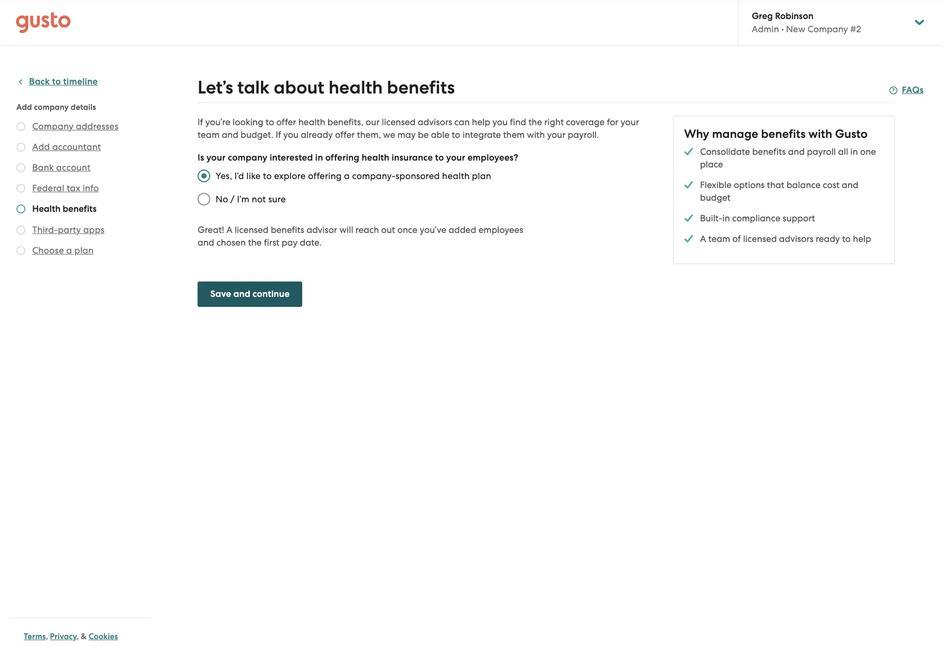 Task type: locate. For each thing, give the bounding box(es) containing it.
1 horizontal spatial you
[[493, 117, 508, 127]]

0 horizontal spatial if
[[198, 117, 203, 127]]

and right save
[[233, 289, 250, 300]]

the left first
[[248, 237, 262, 248]]

support
[[783, 213, 815, 224]]

company inside button
[[32, 121, 74, 132]]

company
[[34, 103, 69, 112], [228, 152, 268, 163]]

benefits down why manage benefits with gusto
[[752, 146, 786, 157]]

company down back to timeline button
[[34, 103, 69, 112]]

0 horizontal spatial a
[[226, 225, 233, 235]]

add company details
[[16, 103, 96, 112]]

sponsored
[[396, 171, 440, 181]]

employees
[[479, 225, 523, 235]]

that
[[767, 180, 785, 190]]

1 horizontal spatial licensed
[[382, 117, 416, 127]]

team
[[198, 129, 220, 140], [709, 234, 730, 244]]

to down the able at the top left
[[435, 152, 444, 163]]

add up bank
[[32, 142, 50, 152]]

pay
[[282, 237, 298, 248]]

0 vertical spatial check image
[[16, 143, 25, 152]]

can
[[455, 117, 470, 127]]

offering up the yes, i'd like to explore offering a company-sponsored health plan on the top of page
[[325, 152, 360, 163]]

if right budget.
[[276, 129, 281, 140]]

to right back
[[52, 76, 61, 87]]

health
[[329, 77, 383, 98], [298, 117, 325, 127], [362, 152, 389, 163], [442, 171, 470, 181]]

check image left choose
[[16, 246, 25, 255]]

licensed down "built-in compliance support"
[[743, 234, 777, 244]]

, left &
[[77, 632, 79, 642]]

check image left of
[[684, 233, 693, 245]]

help up integrate
[[472, 117, 490, 127]]

plan inside choose a plan button
[[74, 245, 94, 256]]

#2
[[850, 24, 861, 34]]

terms
[[24, 632, 46, 642]]

0 horizontal spatial a
[[66, 245, 72, 256]]

new
[[786, 24, 806, 34]]

•
[[781, 24, 784, 34]]

the right the find
[[529, 117, 542, 127]]

0 vertical spatial if
[[198, 117, 203, 127]]

0 horizontal spatial in
[[315, 152, 323, 163]]

a up chosen
[[226, 225, 233, 235]]

1 vertical spatial a
[[66, 245, 72, 256]]

offering for in
[[325, 152, 360, 163]]

advisors up the able at the top left
[[418, 117, 452, 127]]

1 vertical spatial offering
[[308, 171, 342, 181]]

cost
[[823, 180, 840, 190]]

with
[[809, 127, 832, 141], [527, 129, 545, 140]]

1 horizontal spatial company
[[808, 24, 848, 34]]

0 vertical spatial plan
[[472, 171, 491, 181]]

may
[[398, 129, 416, 140]]

check image left flexible
[[684, 179, 693, 191]]

1 horizontal spatial if
[[276, 129, 281, 140]]

1 vertical spatial the
[[248, 237, 262, 248]]

third-
[[32, 225, 58, 235]]

0 horizontal spatial company
[[34, 103, 69, 112]]

with right 'them'
[[527, 129, 545, 140]]

help right ready
[[853, 234, 871, 244]]

1 horizontal spatial offer
[[335, 129, 355, 140]]

and inside 'consolidate benefits and payroll all in one place'
[[788, 146, 805, 157]]

1 horizontal spatial a
[[700, 234, 706, 244]]

help
[[472, 117, 490, 127], [853, 234, 871, 244]]

0 horizontal spatial ,
[[46, 632, 48, 642]]

a
[[344, 171, 350, 181], [66, 245, 72, 256]]

0 horizontal spatial add
[[16, 103, 32, 112]]

with up payroll
[[809, 127, 832, 141]]

offer down benefits,
[[335, 129, 355, 140]]

team down the you're
[[198, 129, 220, 140]]

company down add company details
[[32, 121, 74, 132]]

1 vertical spatial add
[[32, 142, 50, 152]]

add
[[16, 103, 32, 112], [32, 142, 50, 152]]

0 horizontal spatial company
[[32, 121, 74, 132]]

1 horizontal spatial the
[[529, 117, 542, 127]]

benefits inside 'consolidate benefits and payroll all in one place'
[[752, 146, 786, 157]]

, left privacy link
[[46, 632, 48, 642]]

offering right explore
[[308, 171, 342, 181]]

your down the able at the top left
[[446, 152, 465, 163]]

licensed inside list
[[743, 234, 777, 244]]

once
[[397, 225, 418, 235]]

all
[[838, 146, 848, 157]]

them
[[503, 129, 525, 140]]

1 vertical spatial check image
[[684, 233, 693, 245]]

and inside the flexible options that balance cost and budget
[[842, 180, 859, 190]]

advisors down the support
[[779, 234, 814, 244]]

integrate
[[463, 129, 501, 140]]

1 horizontal spatial a
[[344, 171, 350, 181]]

benefits up the pay
[[271, 225, 304, 235]]

0 horizontal spatial help
[[472, 117, 490, 127]]

timeline
[[63, 76, 98, 87]]

check image left bank
[[16, 163, 25, 172]]

plan down apps
[[74, 245, 94, 256]]

choose a plan
[[32, 245, 94, 256]]

check image left add accountant button
[[16, 143, 25, 152]]

0 horizontal spatial the
[[248, 237, 262, 248]]

cookies button
[[89, 630, 118, 643]]

chosen
[[217, 237, 246, 248]]

first
[[264, 237, 280, 248]]

0 vertical spatial you
[[493, 117, 508, 127]]

company addresses
[[32, 121, 119, 132]]

0 vertical spatial advisors
[[418, 117, 452, 127]]

faqs
[[902, 85, 924, 96]]

add accountant button
[[32, 141, 101, 153]]

1 vertical spatial plan
[[74, 245, 94, 256]]

company
[[808, 24, 848, 34], [32, 121, 74, 132]]

0 vertical spatial company
[[808, 24, 848, 34]]

i'd
[[235, 171, 244, 181]]

check image
[[16, 122, 25, 131], [684, 145, 693, 158], [16, 163, 25, 172], [684, 179, 693, 191], [16, 184, 25, 193], [16, 205, 25, 214], [684, 212, 693, 225], [16, 226, 25, 235]]

choose a plan button
[[32, 244, 94, 257]]

check image
[[16, 143, 25, 152], [684, 233, 693, 245], [16, 246, 25, 255]]

add inside button
[[32, 142, 50, 152]]

company left #2
[[808, 24, 848, 34]]

great! a licensed benefits advisor will reach out once you've added employees and chosen the first pay date.
[[198, 225, 523, 248]]

health right the sponsored at the top of the page
[[442, 171, 470, 181]]

1 horizontal spatial advisors
[[779, 234, 814, 244]]

if
[[198, 117, 203, 127], [276, 129, 281, 140]]

a down the is your company interested in offering health insurance to your employees?
[[344, 171, 350, 181]]

1 horizontal spatial company
[[228, 152, 268, 163]]

health benefits list
[[16, 120, 146, 259]]

manage
[[712, 127, 758, 141]]

to up budget.
[[266, 117, 274, 127]]

0 vertical spatial add
[[16, 103, 32, 112]]

yes, i'd like to explore offering a company-sponsored health plan
[[216, 171, 491, 181]]

no / i'm not sure
[[216, 194, 286, 205]]

the for first
[[248, 237, 262, 248]]

add accountant
[[32, 142, 101, 152]]

0 horizontal spatial team
[[198, 129, 220, 140]]

of
[[733, 234, 741, 244]]

company up like
[[228, 152, 268, 163]]

health up already
[[298, 117, 325, 127]]

you
[[493, 117, 508, 127], [283, 129, 299, 140]]

and inside the great! a licensed benefits advisor will reach out once you've added employees and chosen the first pay date.
[[198, 237, 214, 248]]

to right ready
[[842, 234, 851, 244]]

1 vertical spatial offer
[[335, 129, 355, 140]]

and down great!
[[198, 237, 214, 248]]

and
[[222, 129, 238, 140], [788, 146, 805, 157], [842, 180, 859, 190], [198, 237, 214, 248], [233, 289, 250, 300]]

bank
[[32, 162, 54, 173]]

0 vertical spatial help
[[472, 117, 490, 127]]

built-in compliance support
[[700, 213, 815, 224]]

0 vertical spatial team
[[198, 129, 220, 140]]

back to timeline
[[29, 76, 98, 87]]

your
[[621, 117, 639, 127], [547, 129, 566, 140], [206, 152, 226, 163], [446, 152, 465, 163]]

offer up interested
[[276, 117, 296, 127]]

1 vertical spatial you
[[283, 129, 299, 140]]

check image left health
[[16, 205, 25, 214]]

0 vertical spatial offering
[[325, 152, 360, 163]]

offering for explore
[[308, 171, 342, 181]]

2 vertical spatial check image
[[16, 246, 25, 255]]

a inside choose a plan button
[[66, 245, 72, 256]]

check image for add accountant
[[16, 143, 25, 152]]

and right cost
[[842, 180, 859, 190]]

2 , from the left
[[77, 632, 79, 642]]

add down back
[[16, 103, 32, 112]]

you've
[[420, 225, 446, 235]]

0 horizontal spatial licensed
[[235, 225, 269, 235]]

the inside if you're looking to offer health benefits, our licensed advisors can help you find the right coverage for your team and budget. if you already offer them, we may be able to integrate them with your payroll.
[[529, 117, 542, 127]]

0 horizontal spatial with
[[527, 129, 545, 140]]

health up benefits,
[[329, 77, 383, 98]]

and down the you're
[[222, 129, 238, 140]]

in right "all"
[[851, 146, 858, 157]]

in down already
[[315, 152, 323, 163]]

apps
[[83, 225, 105, 235]]

,
[[46, 632, 48, 642], [77, 632, 79, 642]]

gusto
[[835, 127, 868, 141]]

offer
[[276, 117, 296, 127], [335, 129, 355, 140]]

0 vertical spatial the
[[529, 117, 542, 127]]

list
[[684, 145, 884, 245]]

in
[[851, 146, 858, 157], [315, 152, 323, 163], [723, 213, 730, 224]]

0 horizontal spatial offer
[[276, 117, 296, 127]]

plan down employees?
[[472, 171, 491, 181]]

benefits
[[387, 77, 455, 98], [761, 127, 806, 141], [752, 146, 786, 157], [63, 203, 97, 215], [271, 225, 304, 235]]

if left the you're
[[198, 117, 203, 127]]

check image down why
[[684, 145, 693, 158]]

robinson
[[775, 11, 814, 22]]

you up interested
[[283, 129, 299, 140]]

2 horizontal spatial licensed
[[743, 234, 777, 244]]

0 horizontal spatial plan
[[74, 245, 94, 256]]

your right is
[[206, 152, 226, 163]]

you left the find
[[493, 117, 508, 127]]

licensed up first
[[235, 225, 269, 235]]

1 vertical spatial company
[[32, 121, 74, 132]]

health
[[32, 203, 61, 215]]

why manage benefits with gusto
[[684, 127, 868, 141]]

added
[[449, 225, 476, 235]]

0 vertical spatial company
[[34, 103, 69, 112]]

licensed up may
[[382, 117, 416, 127]]

licensed
[[382, 117, 416, 127], [235, 225, 269, 235], [743, 234, 777, 244]]

a down built-
[[700, 234, 706, 244]]

2 horizontal spatial in
[[851, 146, 858, 157]]

1 vertical spatial help
[[853, 234, 871, 244]]

home image
[[16, 12, 71, 33]]

1 horizontal spatial help
[[853, 234, 871, 244]]

a team of licensed advisors ready to help
[[700, 234, 871, 244]]

in down budget on the top right
[[723, 213, 730, 224]]

&
[[81, 632, 87, 642]]

the inside the great! a licensed benefits advisor will reach out once you've added employees and chosen the first pay date.
[[248, 237, 262, 248]]

a down party
[[66, 245, 72, 256]]

great!
[[198, 225, 224, 235]]

1 horizontal spatial team
[[709, 234, 730, 244]]

advisors
[[418, 117, 452, 127], [779, 234, 814, 244]]

team left of
[[709, 234, 730, 244]]

to down can
[[452, 129, 460, 140]]

1 horizontal spatial add
[[32, 142, 50, 152]]

1 horizontal spatial ,
[[77, 632, 79, 642]]

let's
[[198, 77, 233, 98]]

0 horizontal spatial advisors
[[418, 117, 452, 127]]

and left payroll
[[788, 146, 805, 157]]



Task type: vqa. For each thing, say whether or not it's contained in the screenshot.
IRS.
no



Task type: describe. For each thing, give the bounding box(es) containing it.
save and continue
[[210, 289, 290, 300]]

federal tax info button
[[32, 182, 99, 194]]

the for right
[[529, 117, 542, 127]]

back to timeline button
[[16, 76, 98, 88]]

1 horizontal spatial in
[[723, 213, 730, 224]]

bank account
[[32, 162, 91, 173]]

choose
[[32, 245, 64, 256]]

check image left third-
[[16, 226, 25, 235]]

check image left federal
[[16, 184, 25, 193]]

check image left built-
[[684, 212, 693, 225]]

Yes, I'd like to explore offering a company-sponsored health plan radio
[[192, 164, 216, 188]]

check image for choose a plan
[[16, 246, 25, 255]]

to inside list
[[842, 234, 851, 244]]

privacy link
[[50, 632, 77, 642]]

talk
[[237, 77, 270, 98]]

federal tax info
[[32, 183, 99, 193]]

company inside the greg robinson admin • new company #2
[[808, 24, 848, 34]]

your right for at right top
[[621, 117, 639, 127]]

health up company-
[[362, 152, 389, 163]]

yes,
[[216, 171, 232, 181]]

consolidate benefits and payroll all in one place
[[700, 146, 876, 170]]

terms , privacy , & cookies
[[24, 632, 118, 642]]

will
[[339, 225, 353, 235]]

and inside if you're looking to offer health benefits, our licensed advisors can help you find the right coverage for your team and budget. if you already offer them, we may be able to integrate them with your payroll.
[[222, 129, 238, 140]]

your down right at the right of the page
[[547, 129, 566, 140]]

our
[[366, 117, 380, 127]]

third-party apps
[[32, 225, 105, 235]]

health inside if you're looking to offer health benefits, our licensed advisors can help you find the right coverage for your team and budget. if you already offer them, we may be able to integrate them with your payroll.
[[298, 117, 325, 127]]

date.
[[300, 237, 322, 248]]

explore
[[274, 171, 306, 181]]

compliance
[[732, 213, 781, 224]]

help inside list
[[853, 234, 871, 244]]

licensed inside if you're looking to offer health benefits, our licensed advisors can help you find the right coverage for your team and budget. if you already offer them, we may be able to integrate them with your payroll.
[[382, 117, 416, 127]]

1 vertical spatial advisors
[[779, 234, 814, 244]]

1 horizontal spatial plan
[[472, 171, 491, 181]]

1 vertical spatial company
[[228, 152, 268, 163]]

like
[[246, 171, 261, 181]]

interested
[[270, 152, 313, 163]]

check image down add company details
[[16, 122, 25, 131]]

0 vertical spatial offer
[[276, 117, 296, 127]]

company addresses button
[[32, 120, 119, 133]]

greg robinson admin • new company #2
[[752, 11, 861, 34]]

employees?
[[468, 152, 518, 163]]

place
[[700, 159, 723, 170]]

team inside if you're looking to offer health benefits, our licensed advisors can help you find the right coverage for your team and budget. if you already offer them, we may be able to integrate them with your payroll.
[[198, 129, 220, 140]]

insurance
[[392, 152, 433, 163]]

coverage
[[566, 117, 605, 127]]

federal
[[32, 183, 64, 193]]

for
[[607, 117, 619, 127]]

not
[[252, 194, 266, 205]]

health benefits
[[32, 203, 97, 215]]

benefits,
[[327, 117, 363, 127]]

consolidate
[[700, 146, 750, 157]]

advisors inside if you're looking to offer health benefits, our licensed advisors can help you find the right coverage for your team and budget. if you already offer them, we may be able to integrate them with your payroll.
[[418, 117, 452, 127]]

budget
[[700, 192, 731, 203]]

is
[[198, 152, 204, 163]]

1 horizontal spatial with
[[809, 127, 832, 141]]

/
[[231, 194, 235, 205]]

0 vertical spatial a
[[344, 171, 350, 181]]

add for add accountant
[[32, 142, 50, 152]]

is your company interested in offering health insurance to your employees?
[[198, 152, 518, 163]]

cookies
[[89, 632, 118, 642]]

continue
[[253, 289, 290, 300]]

company-
[[352, 171, 396, 181]]

right
[[544, 117, 564, 127]]

we
[[383, 129, 395, 140]]

i'm
[[237, 194, 249, 205]]

one
[[860, 146, 876, 157]]

benefits down tax
[[63, 203, 97, 215]]

to right like
[[263, 171, 272, 181]]

add for add company details
[[16, 103, 32, 112]]

ready
[[816, 234, 840, 244]]

terms link
[[24, 632, 46, 642]]

licensed inside the great! a licensed benefits advisor will reach out once you've added employees and chosen the first pay date.
[[235, 225, 269, 235]]

tax
[[67, 183, 80, 193]]

find
[[510, 117, 526, 127]]

0 horizontal spatial you
[[283, 129, 299, 140]]

1 , from the left
[[46, 632, 48, 642]]

let's talk about health benefits
[[198, 77, 455, 98]]

balance
[[787, 180, 821, 190]]

privacy
[[50, 632, 77, 642]]

why
[[684, 127, 709, 141]]

addresses
[[76, 121, 119, 132]]

save
[[210, 289, 231, 300]]

to inside back to timeline button
[[52, 76, 61, 87]]

budget.
[[241, 129, 273, 140]]

no
[[216, 194, 228, 205]]

1 vertical spatial team
[[709, 234, 730, 244]]

account
[[56, 162, 91, 173]]

advisor
[[307, 225, 337, 235]]

be
[[418, 129, 429, 140]]

and inside button
[[233, 289, 250, 300]]

about
[[274, 77, 324, 98]]

sure
[[268, 194, 286, 205]]

looking
[[233, 117, 263, 127]]

already
[[301, 129, 333, 140]]

benefits up 'consolidate benefits and payroll all in one place'
[[761, 127, 806, 141]]

admin
[[752, 24, 779, 34]]

benefits up if you're looking to offer health benefits, our licensed advisors can help you find the right coverage for your team and budget. if you already offer them, we may be able to integrate them with your payroll. at the top of page
[[387, 77, 455, 98]]

a inside the great! a licensed benefits advisor will reach out once you've added employees and chosen the first pay date.
[[226, 225, 233, 235]]

you're
[[205, 117, 230, 127]]

1 vertical spatial if
[[276, 129, 281, 140]]

third-party apps button
[[32, 224, 105, 236]]

a inside list
[[700, 234, 706, 244]]

flexible
[[700, 180, 732, 190]]

greg
[[752, 11, 773, 22]]

No / I'm not sure radio
[[192, 188, 216, 211]]

in inside 'consolidate benefits and payroll all in one place'
[[851, 146, 858, 157]]

benefits inside the great! a licensed benefits advisor will reach out once you've added employees and chosen the first pay date.
[[271, 225, 304, 235]]

list containing consolidate benefits and payroll all in one place
[[684, 145, 884, 245]]

with inside if you're looking to offer health benefits, our licensed advisors can help you find the right coverage for your team and budget. if you already offer them, we may be able to integrate them with your payroll.
[[527, 129, 545, 140]]

options
[[734, 180, 765, 190]]

flexible options that balance cost and budget
[[700, 180, 859, 203]]

out
[[381, 225, 395, 235]]

help inside if you're looking to offer health benefits, our licensed advisors can help you find the right coverage for your team and budget. if you already offer them, we may be able to integrate them with your payroll.
[[472, 117, 490, 127]]

save and continue button
[[198, 282, 302, 307]]

check image inside list
[[684, 233, 693, 245]]

info
[[83, 183, 99, 193]]

faqs button
[[889, 84, 924, 97]]



